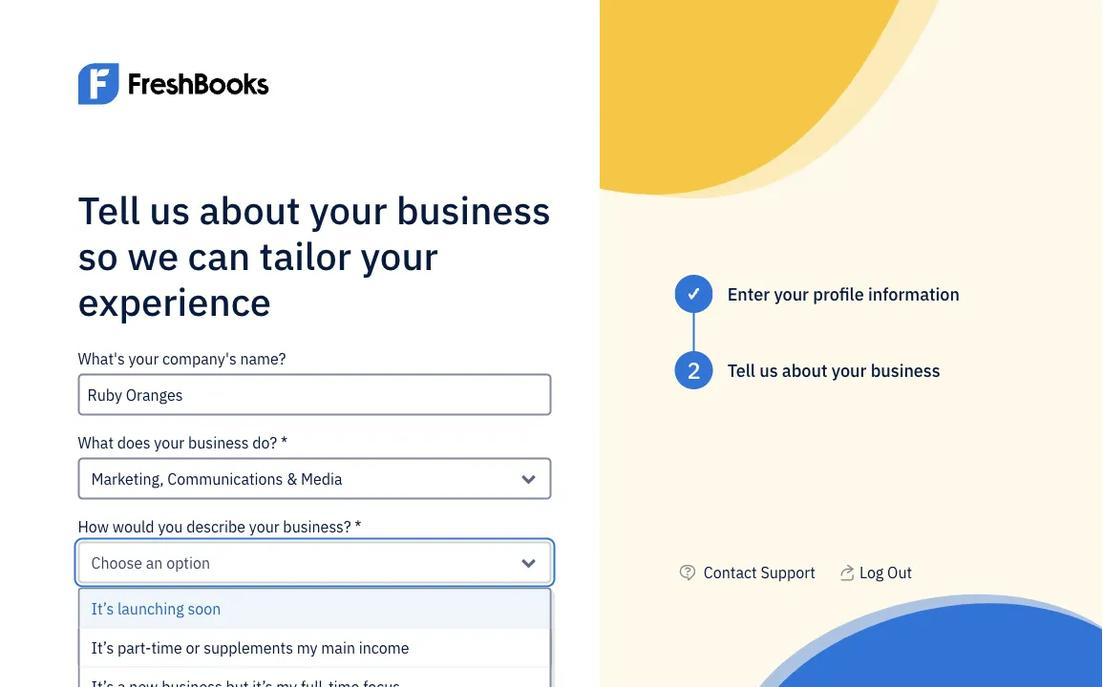 Task type: locate. For each thing, give the bounding box(es) containing it.
finish
[[492, 641, 535, 662]]

what's your company's name?
[[78, 349, 286, 369]]

it's down choose
[[91, 599, 114, 619]]

your
[[310, 185, 387, 235], [361, 231, 438, 281], [774, 283, 809, 305], [128, 349, 159, 369], [832, 359, 867, 382], [154, 433, 185, 453], [249, 517, 280, 537], [128, 601, 159, 621]]

contact support
[[704, 563, 816, 583]]

us
[[149, 185, 190, 235], [760, 359, 778, 382]]

company's
[[162, 349, 237, 369]]

1 vertical spatial about
[[782, 359, 828, 382]]

save
[[424, 641, 459, 662]]

option
[[80, 668, 550, 688]]

1 horizontal spatial tell
[[728, 359, 756, 382]]

us inside tell us about your business so we can tailor your experience
[[149, 185, 190, 235]]

list box containing it's launching soon
[[80, 590, 550, 688]]

about
[[199, 185, 301, 235], [782, 359, 828, 382]]

what's up part-
[[78, 601, 125, 621]]

us for tell us about your business
[[760, 359, 778, 382]]

us down enter
[[760, 359, 778, 382]]

tell us about your business so we can tailor your experience
[[78, 185, 551, 326]]

soon
[[188, 599, 221, 619]]

0 horizontal spatial about
[[199, 185, 301, 235]]

does
[[117, 433, 151, 453]]

us for tell us about your business so we can tailor your experience
[[149, 185, 190, 235]]

us right so
[[149, 185, 190, 235]]

1 horizontal spatial business
[[396, 185, 551, 235]]

how
[[78, 517, 109, 537]]

0 vertical spatial business
[[396, 185, 551, 235]]

you
[[158, 517, 183, 537]]

0 vertical spatial us
[[149, 185, 190, 235]]

it's left part-
[[91, 638, 114, 658]]

it's part-time or supplements my main income
[[91, 638, 409, 658]]

1 horizontal spatial *
[[355, 517, 362, 537]]

about for tell us about your business so we can tailor your experience
[[199, 185, 301, 235]]

* right business? at left bottom
[[355, 517, 362, 537]]

and
[[462, 641, 489, 662]]

0 vertical spatial *
[[281, 433, 288, 453]]

0 horizontal spatial business
[[188, 433, 249, 453]]

marketing, communications & media
[[91, 469, 343, 489]]

1 vertical spatial *
[[355, 517, 362, 537]]

0 vertical spatial tell
[[78, 185, 140, 235]]

contact
[[704, 563, 757, 583]]

1 horizontal spatial us
[[760, 359, 778, 382]]

profile
[[813, 283, 864, 305]]

communications
[[168, 469, 283, 489]]

or
[[186, 638, 200, 658]]

list box
[[80, 590, 550, 688]]

income
[[359, 638, 409, 658]]

what's up what
[[78, 349, 125, 369]]

it's for it's part-time or supplements my main income
[[91, 638, 114, 658]]

business for tell us about your business so we can tailor your experience
[[396, 185, 551, 235]]

it's
[[91, 599, 114, 619], [91, 638, 114, 658]]

so
[[78, 231, 118, 281]]

we
[[127, 231, 179, 281]]

2 what's from the top
[[78, 601, 125, 621]]

about for tell us about your business
[[782, 359, 828, 382]]

save and finish
[[424, 641, 535, 662]]

tell inside tell us about your business so we can tailor your experience
[[78, 185, 140, 235]]

1 vertical spatial what's
[[78, 601, 125, 621]]

tell us about your business
[[728, 359, 941, 382]]

part-
[[117, 638, 151, 658]]

what's
[[78, 349, 125, 369], [78, 601, 125, 621]]

freshbooks logo image
[[78, 34, 269, 133]]

2 vertical spatial business
[[188, 433, 249, 453]]

0 vertical spatial it's
[[91, 599, 114, 619]]

about inside tell us about your business so we can tailor your experience
[[199, 185, 301, 235]]

1 vertical spatial us
[[760, 359, 778, 382]]

back
[[350, 640, 388, 663]]

what's your estimated revenue this year?
[[78, 601, 360, 621]]

marketing,
[[91, 469, 164, 489]]

tell
[[78, 185, 140, 235], [728, 359, 756, 382]]

describe
[[186, 517, 246, 537]]

it's launching soon
[[91, 599, 221, 619]]

year?
[[323, 601, 360, 621]]

business for tell us about your business
[[871, 359, 941, 382]]

experience
[[78, 277, 271, 326]]

None text field
[[78, 374, 552, 416]]

1 vertical spatial it's
[[91, 638, 114, 658]]

log out button
[[839, 562, 913, 585]]

media
[[301, 469, 343, 489]]

choose
[[91, 553, 142, 573]]

1 vertical spatial business
[[871, 359, 941, 382]]

support image
[[675, 562, 700, 585]]

0 vertical spatial about
[[199, 185, 301, 235]]

0 vertical spatial what's
[[78, 349, 125, 369]]

0 horizontal spatial tell
[[78, 185, 140, 235]]

business inside tell us about your business so we can tailor your experience
[[396, 185, 551, 235]]

2 horizontal spatial business
[[871, 359, 941, 382]]

business
[[396, 185, 551, 235], [871, 359, 941, 382], [188, 433, 249, 453]]

0 horizontal spatial us
[[149, 185, 190, 235]]

Marketing, Communications & Media field
[[78, 458, 552, 500]]

enter
[[728, 283, 770, 305]]

*
[[281, 433, 288, 453], [355, 517, 362, 537]]

choose an option
[[91, 553, 210, 573]]

2 it's from the top
[[91, 638, 114, 658]]

1 it's from the top
[[91, 599, 114, 619]]

1 vertical spatial tell
[[728, 359, 756, 382]]

information
[[868, 283, 960, 305]]

* right do?
[[281, 433, 288, 453]]

1 horizontal spatial about
[[782, 359, 828, 382]]

name?
[[240, 349, 286, 369]]

1 what's from the top
[[78, 349, 125, 369]]



Task type: describe. For each thing, give the bounding box(es) containing it.
how would you describe your business? *
[[78, 517, 362, 537]]

what's for what's your estimated revenue this year?
[[78, 601, 125, 621]]

tailor
[[259, 231, 352, 281]]

launching
[[117, 599, 184, 619]]

tell for tell us about your business
[[728, 359, 756, 382]]

back button
[[334, 632, 403, 671]]

what's for what's your company's name?
[[78, 349, 125, 369]]

save and finish button
[[407, 631, 552, 673]]

revenue
[[235, 601, 290, 621]]

logout image
[[839, 562, 856, 585]]

an
[[146, 553, 163, 573]]

out
[[888, 563, 913, 583]]

this
[[294, 601, 319, 621]]

tell for tell us about your business so we can tailor your experience
[[78, 185, 140, 235]]

can
[[188, 231, 250, 281]]

it's launching soon option
[[80, 590, 550, 629]]

contact support link
[[704, 563, 816, 583]]

support
[[761, 563, 816, 583]]

it's for it's launching soon
[[91, 599, 114, 619]]

business?
[[283, 517, 351, 537]]

what does your business do? *
[[78, 433, 288, 453]]

would
[[112, 517, 154, 537]]

&
[[287, 469, 297, 489]]

0 horizontal spatial *
[[281, 433, 288, 453]]

what
[[78, 433, 114, 453]]

estimated
[[162, 601, 231, 621]]

supplements
[[204, 638, 293, 658]]

Choose an option field
[[78, 542, 552, 584]]

it's part-time or supplements my main income option
[[80, 629, 550, 668]]

main
[[321, 638, 355, 658]]

enter your profile information
[[728, 283, 960, 305]]

do?
[[252, 433, 277, 453]]

my
[[297, 638, 318, 658]]

log
[[860, 563, 884, 583]]

log out
[[860, 563, 913, 583]]

option
[[166, 553, 210, 573]]

time
[[151, 638, 182, 658]]



Task type: vqa. For each thing, say whether or not it's contained in the screenshot.
We
yes



